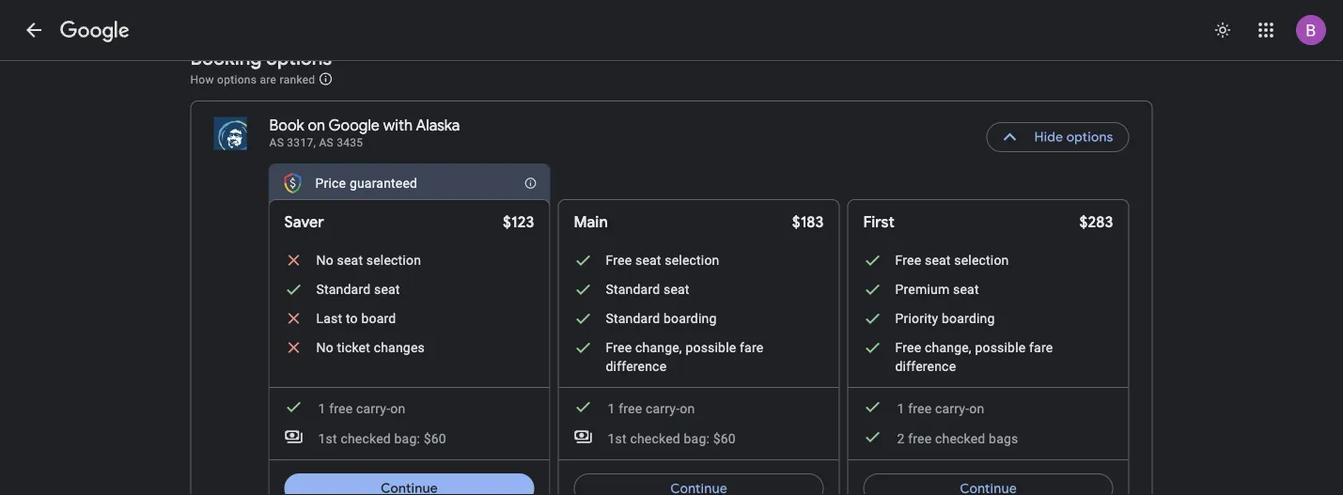 Task type: locate. For each thing, give the bounding box(es) containing it.
free for main
[[619, 401, 643, 417]]

1 1st from the left
[[318, 431, 337, 447]]

possible down priority boarding at bottom right
[[975, 340, 1026, 355]]

no down saver
[[316, 252, 334, 268]]

standard seat
[[316, 282, 400, 297], [606, 282, 690, 297]]

1 free carry-on for first
[[897, 401, 985, 417]]

as down the book
[[269, 136, 284, 150]]

1 free carry-on down standard boarding
[[608, 401, 695, 417]]

first checked bag costs 60 us dollars element for saver
[[284, 428, 447, 449]]

1 change, from the left
[[636, 340, 682, 355]]

on for main
[[680, 401, 695, 417]]

1 free carry-on for main
[[608, 401, 695, 417]]

1 horizontal spatial 1
[[608, 401, 615, 417]]

boarding for first
[[942, 311, 995, 326]]

2 horizontal spatial options
[[1067, 129, 1114, 146]]

options right hide
[[1067, 129, 1114, 146]]

2 possible from the left
[[975, 340, 1026, 355]]

1 horizontal spatial free seat selection
[[896, 252, 1009, 268]]

1 difference from the left
[[606, 359, 667, 374]]

2 vertical spatial options
[[1067, 129, 1114, 146]]

1 free carry-on
[[318, 401, 406, 417], [608, 401, 695, 417], [897, 401, 985, 417]]

0 horizontal spatial options
[[217, 73, 257, 86]]

1 horizontal spatial fare
[[1030, 340, 1053, 355]]

premium
[[896, 282, 950, 297]]

1 $60 from the left
[[424, 431, 447, 447]]

alaska
[[416, 116, 460, 135]]

carry- up the 2 free checked bags at the right of page
[[936, 401, 970, 417]]

2 free seat selection from the left
[[896, 252, 1009, 268]]

change,
[[636, 340, 682, 355], [925, 340, 972, 355]]

fare
[[740, 340, 764, 355], [1030, 340, 1053, 355]]

0 horizontal spatial selection
[[367, 252, 421, 268]]

selection
[[367, 252, 421, 268], [665, 252, 720, 268], [955, 252, 1009, 268]]

seat
[[337, 252, 363, 268], [636, 252, 662, 268], [925, 252, 951, 268], [374, 282, 400, 297], [664, 282, 690, 297], [954, 282, 979, 297]]

checked for main
[[630, 431, 681, 447]]

$283
[[1080, 213, 1114, 232]]

free change, possible fare difference down standard boarding
[[606, 340, 764, 374]]

no
[[316, 252, 334, 268], [316, 340, 334, 355]]

1 horizontal spatial difference
[[896, 359, 957, 374]]

1 vertical spatial no
[[316, 340, 334, 355]]

0 horizontal spatial carry-
[[356, 401, 390, 417]]

1 vertical spatial options
[[217, 73, 257, 86]]

booking options
[[190, 46, 332, 70]]

ticket
[[337, 340, 370, 355]]

options up ranked
[[266, 46, 332, 70]]

1 horizontal spatial possible
[[975, 340, 1026, 355]]

1 1 from the left
[[318, 401, 326, 417]]

change appearance image
[[1201, 8, 1246, 53]]

2 horizontal spatial 1
[[897, 401, 905, 417]]

0 horizontal spatial boarding
[[664, 311, 717, 326]]

options inside dropdown button
[[1067, 129, 1114, 146]]

2 horizontal spatial 1 free carry-on
[[897, 401, 985, 417]]

0 horizontal spatial change,
[[636, 340, 682, 355]]

carry- down standard boarding
[[646, 401, 680, 417]]

first checked bag costs 60 us dollars element
[[284, 428, 447, 449], [574, 428, 736, 449]]

$183
[[792, 213, 824, 232]]

2 no from the top
[[316, 340, 334, 355]]

1 checked from the left
[[341, 431, 391, 447]]

standard
[[316, 282, 371, 297], [606, 282, 660, 297], [606, 311, 660, 326]]

2 change, from the left
[[925, 340, 972, 355]]

selection for first
[[955, 252, 1009, 268]]

learn more about price guarantee image
[[508, 161, 553, 206]]

as
[[269, 136, 284, 150], [319, 136, 334, 150]]

free
[[329, 401, 353, 417], [619, 401, 643, 417], [909, 401, 932, 417], [909, 431, 932, 447]]

fare for $183
[[740, 340, 764, 355]]

first
[[864, 213, 895, 232]]

1 horizontal spatial change,
[[925, 340, 972, 355]]

fare for $283
[[1030, 340, 1053, 355]]

options
[[266, 46, 332, 70], [217, 73, 257, 86], [1067, 129, 1114, 146]]

0 horizontal spatial free change, possible fare difference
[[606, 340, 764, 374]]

2 $60 from the left
[[713, 431, 736, 447]]

3 1 free carry-on from the left
[[897, 401, 985, 417]]

on down standard boarding
[[680, 401, 695, 417]]

$60 for $123
[[424, 431, 447, 447]]

as left "3435"
[[319, 136, 334, 150]]

first checked bag costs 60 us dollars element for main
[[574, 428, 736, 449]]

0 horizontal spatial 1 free carry-on
[[318, 401, 406, 417]]

1 horizontal spatial 1 free carry-on
[[608, 401, 695, 417]]

2 horizontal spatial selection
[[955, 252, 1009, 268]]

1 horizontal spatial first checked bag costs 60 us dollars element
[[574, 428, 736, 449]]

last
[[316, 311, 342, 326]]

1 for first
[[897, 401, 905, 417]]

on down changes
[[390, 401, 406, 417]]

1 selection from the left
[[367, 252, 421, 268]]

1st checked bag: $60
[[318, 431, 447, 447], [608, 431, 736, 447]]

free down main
[[606, 252, 632, 268]]

on for first
[[970, 401, 985, 417]]

checked
[[341, 431, 391, 447], [630, 431, 681, 447], [936, 431, 986, 447]]

1 horizontal spatial options
[[266, 46, 332, 70]]

1 horizontal spatial $60
[[713, 431, 736, 447]]

1 horizontal spatial 1st
[[608, 431, 627, 447]]

change, down priority boarding at bottom right
[[925, 340, 972, 355]]

2 1 free carry-on from the left
[[608, 401, 695, 417]]

selection for saver
[[367, 252, 421, 268]]

options for booking
[[266, 46, 332, 70]]

0 vertical spatial no
[[316, 252, 334, 268]]

1 horizontal spatial bag:
[[684, 431, 710, 447]]

2 standard seat from the left
[[606, 282, 690, 297]]

0 horizontal spatial difference
[[606, 359, 667, 374]]

1 for saver
[[318, 401, 326, 417]]

difference down priority
[[896, 359, 957, 374]]

1 no from the top
[[316, 252, 334, 268]]

0 horizontal spatial free seat selection
[[606, 252, 720, 268]]

0 horizontal spatial first checked bag costs 60 us dollars element
[[284, 428, 447, 449]]

change, down standard boarding
[[636, 340, 682, 355]]

possible down standard boarding
[[686, 340, 737, 355]]

1 standard seat from the left
[[316, 282, 400, 297]]

free for first
[[909, 401, 932, 417]]

1 horizontal spatial selection
[[665, 252, 720, 268]]

list
[[191, 0, 1152, 24]]

learn more about booking options image
[[318, 71, 333, 87]]

free
[[606, 252, 632, 268], [896, 252, 922, 268], [606, 340, 632, 355], [896, 340, 922, 355]]

1 horizontal spatial boarding
[[942, 311, 995, 326]]

carry- down no ticket changes
[[356, 401, 390, 417]]

3 carry- from the left
[[936, 401, 970, 417]]

0 horizontal spatial $60
[[424, 431, 447, 447]]

are
[[260, 73, 277, 86]]

possible
[[686, 340, 737, 355], [975, 340, 1026, 355]]

free change, possible fare difference
[[606, 340, 764, 374], [896, 340, 1053, 374]]

2 carry- from the left
[[646, 401, 680, 417]]

1 possible from the left
[[686, 340, 737, 355]]

on
[[308, 116, 325, 135], [390, 401, 406, 417], [680, 401, 695, 417], [970, 401, 985, 417]]

0 horizontal spatial possible
[[686, 340, 737, 355]]

2 horizontal spatial carry-
[[936, 401, 970, 417]]

2 checked from the left
[[630, 431, 681, 447]]

on up flight numbers as 3317, as 3435 'text field'
[[308, 116, 325, 135]]

free seat selection up premium seat
[[896, 252, 1009, 268]]

2 1st from the left
[[608, 431, 627, 447]]

1 horizontal spatial free change, possible fare difference
[[896, 340, 1053, 374]]

1 free change, possible fare difference from the left
[[606, 340, 764, 374]]

1 for main
[[608, 401, 615, 417]]

3 1 from the left
[[897, 401, 905, 417]]

free down standard boarding
[[606, 340, 632, 355]]

2 fare from the left
[[1030, 340, 1053, 355]]

$60
[[424, 431, 447, 447], [713, 431, 736, 447]]

0 horizontal spatial checked
[[341, 431, 391, 447]]

to
[[346, 311, 358, 326]]

how
[[190, 73, 214, 86]]

1 horizontal spatial checked
[[630, 431, 681, 447]]

1st
[[318, 431, 337, 447], [608, 431, 627, 447]]

bag:
[[394, 431, 420, 447], [684, 431, 710, 447]]

1 fare from the left
[[740, 340, 764, 355]]

free seat selection up standard boarding
[[606, 252, 720, 268]]

1 horizontal spatial carry-
[[646, 401, 680, 417]]

1st checked bag: $60 for saver
[[318, 431, 447, 447]]

0 horizontal spatial 1
[[318, 401, 326, 417]]

selection up standard boarding
[[665, 252, 720, 268]]

selection up board
[[367, 252, 421, 268]]

priority boarding
[[896, 311, 995, 326]]

0 horizontal spatial 1st
[[318, 431, 337, 447]]

1 boarding from the left
[[664, 311, 717, 326]]

1 free carry-on down ticket
[[318, 401, 406, 417]]

0 horizontal spatial as
[[269, 136, 284, 150]]

3 selection from the left
[[955, 252, 1009, 268]]

2 boarding from the left
[[942, 311, 995, 326]]

0 horizontal spatial bag:
[[394, 431, 420, 447]]

difference down standard boarding
[[606, 359, 667, 374]]

book
[[269, 116, 304, 135]]

standard seat up standard boarding
[[606, 282, 690, 297]]

selection up premium seat
[[955, 252, 1009, 268]]

boarding
[[664, 311, 717, 326], [942, 311, 995, 326]]

1 free carry-on for saver
[[318, 401, 406, 417]]

3435
[[337, 136, 363, 150]]

2 horizontal spatial checked
[[936, 431, 986, 447]]

last to board
[[316, 311, 396, 326]]

2 selection from the left
[[665, 252, 720, 268]]

2 difference from the left
[[896, 359, 957, 374]]

no seat selection
[[316, 252, 421, 268]]

2 bag: from the left
[[684, 431, 710, 447]]

1 horizontal spatial 1st checked bag: $60
[[608, 431, 736, 447]]

0 horizontal spatial standard seat
[[316, 282, 400, 297]]

2 free change, possible fare difference from the left
[[896, 340, 1053, 374]]

0 vertical spatial options
[[266, 46, 332, 70]]

price
[[315, 175, 346, 191]]

1 horizontal spatial as
[[319, 136, 334, 150]]

list item
[[191, 0, 1152, 24]]

0 horizontal spatial 1st checked bag: $60
[[318, 431, 447, 447]]

1 free seat selection from the left
[[606, 252, 720, 268]]

carry-
[[356, 401, 390, 417], [646, 401, 680, 417], [936, 401, 970, 417]]

on up the 2 free checked bags at the right of page
[[970, 401, 985, 417]]

2 1st checked bag: $60 from the left
[[608, 431, 736, 447]]

1 first checked bag costs 60 us dollars element from the left
[[284, 428, 447, 449]]

0 horizontal spatial fare
[[740, 340, 764, 355]]

2 1 from the left
[[608, 401, 615, 417]]

1 bag: from the left
[[394, 431, 420, 447]]

standard for main
[[606, 282, 660, 297]]

1 horizontal spatial standard seat
[[606, 282, 690, 297]]

difference for first
[[896, 359, 957, 374]]

on for saver
[[390, 401, 406, 417]]

1
[[318, 401, 326, 417], [608, 401, 615, 417], [897, 401, 905, 417]]

free change, possible fare difference down priority boarding at bottom right
[[896, 340, 1053, 374]]

1 carry- from the left
[[356, 401, 390, 417]]

1 1st checked bag: $60 from the left
[[318, 431, 447, 447]]

2 first checked bag costs 60 us dollars element from the left
[[574, 428, 736, 449]]

hide options
[[1035, 129, 1114, 146]]

difference
[[606, 359, 667, 374], [896, 359, 957, 374]]

free seat selection
[[606, 252, 720, 268], [896, 252, 1009, 268]]

no left ticket
[[316, 340, 334, 355]]

free for saver
[[329, 401, 353, 417]]

standard seat up last to board
[[316, 282, 400, 297]]

1 1 free carry-on from the left
[[318, 401, 406, 417]]

options down 'booking'
[[217, 73, 257, 86]]

1 free carry-on up the 2 free checked bags at the right of page
[[897, 401, 985, 417]]



Task type: vqa. For each thing, say whether or not it's contained in the screenshot.
the Search Google Maps Field containing Search Google Maps
no



Task type: describe. For each thing, give the bounding box(es) containing it.
1st for saver
[[318, 431, 337, 447]]

carry- for main
[[646, 401, 680, 417]]

change, for main
[[636, 340, 682, 355]]

saver
[[284, 213, 324, 232]]

difference for main
[[606, 359, 667, 374]]

2 free checked bags
[[897, 431, 1019, 447]]

changes
[[374, 340, 425, 355]]

standard seat for main
[[606, 282, 690, 297]]

checked for saver
[[341, 431, 391, 447]]

$60 for $183
[[713, 431, 736, 447]]

booking
[[190, 46, 262, 70]]

2
[[897, 431, 905, 447]]

3 checked from the left
[[936, 431, 986, 447]]

free up premium
[[896, 252, 922, 268]]

selection for main
[[665, 252, 720, 268]]

bags
[[989, 431, 1019, 447]]

possible for $183
[[686, 340, 737, 355]]

ranked
[[280, 73, 315, 86]]

possible for $283
[[975, 340, 1026, 355]]

free change, possible fare difference for first
[[896, 340, 1053, 374]]

learn more about booking options element
[[318, 69, 333, 89]]

free change, possible fare difference for main
[[606, 340, 764, 374]]

change, for first
[[925, 340, 972, 355]]

price guaranteed
[[315, 175, 418, 191]]

options for hide
[[1067, 129, 1114, 146]]

hide
[[1035, 129, 1064, 146]]

1st for main
[[608, 431, 627, 447]]

with
[[383, 116, 413, 135]]

hide options button
[[987, 115, 1130, 160]]

bag: for main
[[684, 431, 710, 447]]

on inside book on google with alaska as 3317, as 3435
[[308, 116, 325, 135]]

free seat selection for first
[[896, 252, 1009, 268]]

priority
[[896, 311, 939, 326]]

book on google with alaska as 3317, as 3435
[[269, 116, 460, 150]]

1st checked bag: $60 for main
[[608, 431, 736, 447]]

no for no seat selection
[[316, 252, 334, 268]]

go back image
[[23, 19, 45, 41]]

$123
[[503, 213, 535, 232]]

3317,
[[287, 136, 316, 150]]

free down priority
[[896, 340, 922, 355]]

google
[[329, 116, 380, 135]]

Flight numbers AS 3317, AS 3435 text field
[[269, 136, 363, 150]]

boarding for main
[[664, 311, 717, 326]]

carry- for first
[[936, 401, 970, 417]]

free seat selection for main
[[606, 252, 720, 268]]

standard seat for saver
[[316, 282, 400, 297]]

bag: for saver
[[394, 431, 420, 447]]

standard boarding
[[606, 311, 717, 326]]

carry- for saver
[[356, 401, 390, 417]]

premium seat
[[896, 282, 979, 297]]

board
[[361, 311, 396, 326]]

options for how
[[217, 73, 257, 86]]

1 as from the left
[[269, 136, 284, 150]]

no for no ticket changes
[[316, 340, 334, 355]]

no ticket changes
[[316, 340, 425, 355]]

how options are ranked
[[190, 73, 318, 86]]

2 as from the left
[[319, 136, 334, 150]]

main
[[574, 213, 608, 232]]

guaranteed
[[350, 175, 418, 191]]

standard for saver
[[316, 282, 371, 297]]



